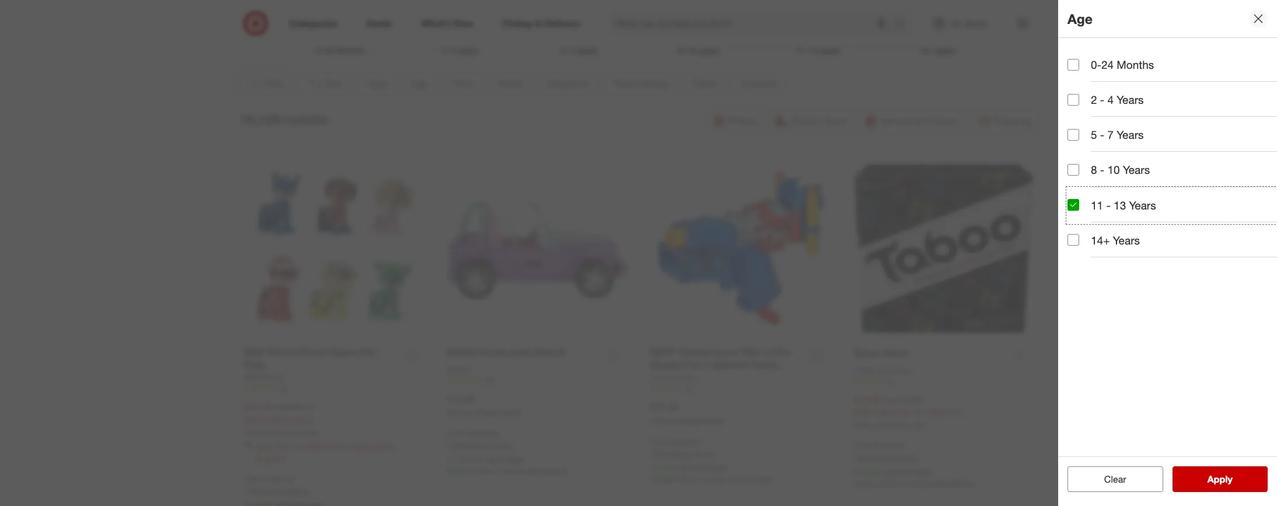 Task type: locate. For each thing, give the bounding box(es) containing it.
reg down 32
[[274, 402, 286, 412]]

purchased down today
[[873, 421, 907, 430]]

14+ years
[[1091, 233, 1140, 247]]

-
[[1100, 93, 1105, 106], [1100, 128, 1105, 141], [1100, 163, 1105, 177], [1106, 198, 1111, 212]]

1 horizontal spatial stock
[[659, 462, 679, 472]]

4 years from the left
[[820, 45, 840, 55]]

apply. for 2
[[897, 453, 919, 462]]

- right the 8 in the right of the page
[[1100, 163, 1105, 177]]

years
[[1117, 93, 1144, 106], [1117, 128, 1144, 141], [1123, 163, 1150, 177], [1129, 198, 1156, 212], [1113, 233, 1140, 247]]

4
[[1108, 93, 1114, 106]]

2 horizontal spatial ready
[[853, 478, 876, 488]]

within for 20
[[676, 474, 697, 484]]

years
[[458, 45, 478, 55], [577, 45, 597, 55], [699, 45, 718, 55], [820, 45, 840, 55], [935, 45, 955, 55]]

0 horizontal spatial hours
[[503, 466, 524, 476]]

1 horizontal spatial $13.99
[[650, 401, 678, 413]]

years right 4
[[1117, 93, 1144, 106]]

8
[[1091, 163, 1097, 177]]

ends inside '$15.69 reg $19.89 sale ends today at 1:00pm pt when purchased online'
[[871, 407, 889, 417]]

$16.79 reg $20.99 sale ends tuesday when purchased online
[[244, 401, 318, 437]]

2 horizontal spatial northgate
[[894, 467, 931, 476]]

pickup for 372
[[543, 466, 568, 476]]

hours
[[503, 466, 524, 476], [706, 474, 727, 484], [909, 478, 930, 488]]

0 horizontal spatial ends
[[262, 415, 280, 424]]

- for 2
[[1100, 93, 1105, 106]]

0 vertical spatial months
[[337, 45, 365, 55]]

ready for 372
[[447, 466, 470, 476]]

sale inside $16.79 reg $20.99 sale ends tuesday when purchased online
[[244, 415, 260, 424]]

free
[[447, 428, 463, 438], [650, 436, 666, 446], [853, 440, 869, 450], [244, 473, 260, 483]]

years for 2–4 years
[[458, 45, 478, 55]]

1 horizontal spatial with
[[729, 474, 744, 484]]

shipping inside free shipping * * exclusions apply.
[[262, 473, 293, 483]]

years right 10
[[1123, 163, 1150, 177]]

ends down $16.79
[[262, 415, 280, 424]]

0 horizontal spatial northgate
[[487, 454, 524, 464]]

exclusions
[[450, 440, 489, 450], [653, 448, 692, 458], [856, 453, 895, 462], [247, 486, 286, 496]]

2 for 2
[[902, 478, 907, 488]]

0 horizontal spatial ready
[[447, 466, 470, 476]]

$15.69 reg $19.89 sale ends today at 1:00pm pt when purchased online
[[853, 394, 964, 430]]

0 horizontal spatial within
[[472, 466, 494, 476]]

1 horizontal spatial reg
[[883, 395, 895, 405]]

reg
[[883, 395, 895, 405], [274, 402, 286, 412]]

32
[[280, 384, 288, 393]]

*
[[497, 428, 499, 438], [700, 436, 703, 446], [447, 440, 450, 450], [903, 440, 906, 450], [650, 448, 653, 458], [853, 453, 856, 462], [293, 473, 296, 483], [244, 486, 247, 496]]

0 horizontal spatial 14+
[[919, 45, 933, 55]]

0–24 months link
[[281, 0, 400, 56]]

years inside "link"
[[699, 45, 718, 55]]

14+ for 14+ years
[[919, 45, 933, 55]]

online down today
[[909, 421, 927, 430]]

with for 20
[[729, 474, 744, 484]]

exclusions inside free shipping * * exclusions apply.
[[247, 486, 286, 496]]

with
[[526, 466, 541, 476], [729, 474, 744, 484], [932, 478, 947, 488]]

2
[[1091, 93, 1097, 106], [889, 377, 893, 386], [496, 466, 501, 476], [699, 474, 704, 484], [902, 478, 907, 488]]

when
[[447, 409, 465, 418], [650, 417, 668, 426], [853, 421, 871, 430], [244, 429, 262, 437]]

exclusions for 20
[[653, 448, 692, 458]]

purchased down tuesday
[[264, 429, 297, 437]]

1 horizontal spatial free shipping * * exclusions apply. in stock at  northgate ready within 2 hours with pickup
[[650, 436, 771, 484]]

0 horizontal spatial stock
[[456, 454, 476, 464]]

1 horizontal spatial within
[[676, 474, 697, 484]]

ready for 20
[[650, 474, 673, 484]]

sale
[[853, 407, 869, 417], [244, 415, 260, 424]]

pt
[[954, 407, 964, 417]]

years for 5–7 years
[[577, 45, 597, 55]]

1 horizontal spatial months
[[1117, 58, 1154, 71]]

2 horizontal spatial hours
[[909, 478, 930, 488]]

at for 2
[[884, 467, 891, 476]]

3 years from the left
[[699, 45, 718, 55]]

2 horizontal spatial within
[[879, 478, 900, 488]]

0–24
[[316, 45, 335, 55]]

2 horizontal spatial pickup
[[950, 478, 974, 488]]

2–4 years
[[442, 45, 478, 55]]

within for 372
[[472, 466, 494, 476]]

reg inside '$15.69 reg $19.89 sale ends today at 1:00pm pt when purchased online'
[[883, 395, 895, 405]]

free shipping * * exclusions apply. in stock at  northgate ready within 2 hours with pickup
[[447, 428, 568, 476], [650, 436, 771, 484], [853, 440, 974, 488]]

purchased
[[467, 409, 500, 418], [670, 417, 703, 426], [873, 421, 907, 430], [264, 429, 297, 437]]

online
[[502, 409, 521, 418], [705, 417, 724, 426], [909, 421, 927, 430], [299, 429, 318, 437]]

exclusions for 372
[[450, 440, 489, 450]]

0 horizontal spatial $13.99
[[447, 393, 475, 405]]

age
[[1068, 10, 1093, 27]]

with for 2
[[932, 478, 947, 488]]

when inside $16.79 reg $20.99 sale ends tuesday when purchased online
[[244, 429, 262, 437]]

0 horizontal spatial sale
[[244, 415, 260, 424]]

years for 8 - 10 years
[[1123, 163, 1150, 177]]

sale for $16.79
[[244, 415, 260, 424]]

- for 11
[[1106, 198, 1111, 212]]

apply. for 372
[[491, 440, 513, 450]]

stock
[[456, 454, 476, 464], [659, 462, 679, 472], [862, 467, 882, 476]]

0 horizontal spatial pickup
[[543, 466, 568, 476]]

$15.69
[[853, 394, 881, 406]]

exclusions apply. link for 2
[[856, 453, 919, 462]]

- right the 5 at the top of the page
[[1100, 128, 1105, 141]]

1 horizontal spatial ready
[[650, 474, 673, 484]]

14+ Years checkbox
[[1068, 234, 1079, 246]]

within for 2
[[879, 478, 900, 488]]

2 for 372
[[496, 466, 501, 476]]

0 horizontal spatial in
[[447, 454, 454, 464]]

1 years from the left
[[458, 45, 478, 55]]

$13.99 when purchased online down 20
[[650, 401, 724, 426]]

14+ inside the age dialog
[[1091, 233, 1110, 247]]

ends down $15.69
[[871, 407, 889, 417]]

years right the 13 on the right top of page
[[1129, 198, 1156, 212]]

sale for $15.69
[[853, 407, 869, 417]]

2 horizontal spatial free shipping * * exclusions apply. in stock at  northgate ready within 2 hours with pickup
[[853, 440, 974, 488]]

0–24 months
[[316, 45, 365, 55]]

at
[[915, 407, 922, 417], [478, 454, 485, 464], [681, 462, 688, 472], [884, 467, 891, 476]]

13
[[1114, 198, 1126, 212]]

5
[[1091, 128, 1097, 141]]

11–13 years
[[795, 45, 840, 55]]

1 horizontal spatial northgate
[[690, 462, 727, 472]]

free shipping * * exclusions apply. in stock at  northgate ready within 2 hours with pickup for 372
[[447, 428, 568, 476]]

exclusions apply. link for 20
[[653, 448, 716, 458]]

shipping for 20
[[668, 436, 700, 446]]

search button
[[889, 11, 917, 39]]

within
[[472, 466, 494, 476], [676, 474, 697, 484], [879, 478, 900, 488]]

$13.99
[[447, 393, 475, 405], [650, 401, 678, 413]]

14+ years link
[[877, 0, 996, 56]]

5 - 7 Years checkbox
[[1068, 129, 1079, 141]]

1 horizontal spatial 14+
[[1091, 233, 1110, 247]]

hours for 20
[[706, 474, 727, 484]]

5–7 years link
[[519, 0, 639, 56]]

purchased down 20
[[670, 417, 703, 426]]

reg inside $16.79 reg $20.99 sale ends tuesday when purchased online
[[274, 402, 286, 412]]

years down 11 - 13 years
[[1113, 233, 1140, 247]]

2 horizontal spatial stock
[[862, 467, 882, 476]]

apply
[[1208, 473, 1233, 485]]

ends
[[871, 407, 889, 417], [262, 415, 280, 424]]

0-
[[1091, 58, 1102, 71]]

online down 20 link
[[705, 417, 724, 426]]

online down '372' link
[[502, 409, 521, 418]]

ends for $16.79
[[262, 415, 280, 424]]

1 horizontal spatial hours
[[706, 474, 727, 484]]

in for 20
[[650, 462, 657, 472]]

$13.99 when purchased online down 372
[[447, 393, 521, 418]]

reg up today
[[883, 395, 895, 405]]

$20.99
[[288, 402, 313, 412]]

northgate
[[487, 454, 524, 464], [690, 462, 727, 472], [894, 467, 931, 476]]

months right 0–24
[[337, 45, 365, 55]]

northgate for 20
[[690, 462, 727, 472]]

1 horizontal spatial ends
[[871, 407, 889, 417]]

10
[[1108, 163, 1120, 177]]

0 horizontal spatial free shipping * * exclusions apply. in stock at  northgate ready within 2 hours with pickup
[[447, 428, 568, 476]]

apply.
[[491, 440, 513, 450], [694, 448, 716, 458], [897, 453, 919, 462], [288, 486, 310, 496]]

2 horizontal spatial in
[[853, 467, 860, 476]]

8–10
[[678, 45, 697, 55]]

free for 2
[[853, 440, 869, 450]]

sale down $15.69
[[853, 407, 869, 417]]

in
[[447, 454, 454, 464], [650, 462, 657, 472], [853, 467, 860, 476]]

2 link
[[853, 376, 1034, 386]]

1 vertical spatial 14+
[[1091, 233, 1110, 247]]

months right 24
[[1117, 58, 1154, 71]]

shipping
[[465, 428, 497, 438], [668, 436, 700, 446], [872, 440, 903, 450], [262, 473, 293, 483]]

ready
[[447, 466, 470, 476], [650, 474, 673, 484], [853, 478, 876, 488]]

$13.99 for 372
[[447, 393, 475, 405]]

- right 11
[[1106, 198, 1111, 212]]

1 vertical spatial months
[[1117, 58, 1154, 71]]

exclusions apply. link
[[450, 440, 513, 450], [653, 448, 716, 458], [856, 453, 919, 462], [247, 486, 310, 496]]

0 horizontal spatial $13.99 when purchased online
[[447, 393, 521, 418]]

sale down $16.79
[[244, 415, 260, 424]]

search
[[889, 18, 917, 30]]

2 inside the age dialog
[[1091, 93, 1097, 106]]

2–4 years link
[[400, 0, 519, 56]]

reg for $16.79
[[274, 402, 286, 412]]

11–13
[[795, 45, 818, 55]]

1 horizontal spatial sale
[[853, 407, 869, 417]]

- left 4
[[1100, 93, 1105, 106]]

online down tuesday
[[299, 429, 318, 437]]

ends inside $16.79 reg $20.99 sale ends tuesday when purchased online
[[262, 415, 280, 424]]

years right 7
[[1117, 128, 1144, 141]]

18,199 results
[[239, 111, 328, 127]]

sale inside '$15.69 reg $19.89 sale ends today at 1:00pm pt when purchased online'
[[853, 407, 869, 417]]

ready for 2
[[853, 478, 876, 488]]

months
[[337, 45, 365, 55], [1117, 58, 1154, 71]]

pickup
[[543, 466, 568, 476], [746, 474, 771, 484], [950, 478, 974, 488]]

5 years from the left
[[935, 45, 955, 55]]

0 horizontal spatial with
[[526, 466, 541, 476]]

1 horizontal spatial $13.99 when purchased online
[[650, 401, 724, 426]]

14+
[[919, 45, 933, 55], [1091, 233, 1110, 247]]

0 horizontal spatial reg
[[274, 402, 286, 412]]

purchased inside '$15.69 reg $19.89 sale ends today at 1:00pm pt when purchased online'
[[873, 421, 907, 430]]

2 years from the left
[[577, 45, 597, 55]]

2–4
[[442, 45, 456, 55]]

2 horizontal spatial with
[[932, 478, 947, 488]]

1 horizontal spatial in
[[650, 462, 657, 472]]

apply button
[[1173, 466, 1268, 492]]

20 link
[[650, 384, 830, 394]]

1 horizontal spatial pickup
[[746, 474, 771, 484]]

$13.99 when purchased online for 20
[[650, 401, 724, 426]]

0 vertical spatial 14+
[[919, 45, 933, 55]]

free inside free shipping * * exclusions apply.
[[244, 473, 260, 483]]

5–7 years
[[561, 45, 597, 55]]

$13.99 when purchased online
[[447, 393, 521, 418], [650, 401, 724, 426]]



Task type: describe. For each thing, give the bounding box(es) containing it.
$13.99 when purchased online for 372
[[447, 393, 521, 418]]

clear button
[[1068, 466, 1163, 492]]

apply. inside free shipping * * exclusions apply.
[[288, 486, 310, 496]]

18,199
[[239, 111, 280, 127]]

0-24 months
[[1091, 58, 1154, 71]]

stock for 20
[[659, 462, 679, 472]]

apply. for 20
[[694, 448, 716, 458]]

$16.79
[[244, 401, 272, 413]]

years for 14+ years
[[935, 45, 955, 55]]

shipping for 2
[[872, 440, 903, 450]]

8–10 years link
[[639, 0, 758, 56]]

14+ years
[[919, 45, 955, 55]]

0 horizontal spatial months
[[337, 45, 365, 55]]

free for 20
[[650, 436, 666, 446]]

in for 372
[[447, 454, 454, 464]]

2 - 4 years
[[1091, 93, 1144, 106]]

online inside '$15.69 reg $19.89 sale ends today at 1:00pm pt when purchased online'
[[909, 421, 927, 430]]

at inside '$15.69 reg $19.89 sale ends today at 1:00pm pt when purchased online'
[[915, 407, 922, 417]]

with for 372
[[526, 466, 541, 476]]

northgate for 2
[[894, 467, 931, 476]]

months inside the age dialog
[[1117, 58, 1154, 71]]

free shipping * * exclusions apply.
[[244, 473, 310, 496]]

online inside $16.79 reg $20.99 sale ends tuesday when purchased online
[[299, 429, 318, 437]]

exclusions apply. link for 372
[[450, 440, 513, 450]]

hours for 2
[[909, 478, 930, 488]]

clear
[[1104, 473, 1126, 485]]

5–7
[[561, 45, 575, 55]]

24
[[1102, 58, 1114, 71]]

free shipping * * exclusions apply. in stock at  northgate ready within 2 hours with pickup for 2
[[853, 440, 974, 488]]

11 - 13 Years checkbox
[[1068, 199, 1079, 211]]

when inside '$15.69 reg $19.89 sale ends today at 1:00pm pt when purchased online'
[[853, 421, 871, 430]]

372 link
[[447, 376, 627, 386]]

14+ for 14+ years
[[1091, 233, 1110, 247]]

shipping for 372
[[465, 428, 497, 438]]

2 for 20
[[699, 474, 704, 484]]

age dialog
[[1058, 0, 1277, 506]]

- for 8
[[1100, 163, 1105, 177]]

free for 372
[[447, 428, 463, 438]]

5 - 7 years
[[1091, 128, 1144, 141]]

20
[[686, 384, 694, 393]]

hours for 372
[[503, 466, 524, 476]]

stock for 2
[[862, 467, 882, 476]]

8 - 10 Years checkbox
[[1068, 164, 1079, 176]]

2 - 4 Years checkbox
[[1068, 94, 1079, 105]]

at for 372
[[478, 454, 485, 464]]

372
[[483, 376, 495, 385]]

11 - 13 years
[[1091, 198, 1156, 212]]

exclusions for 2
[[856, 453, 895, 462]]

$13.99 for 20
[[650, 401, 678, 413]]

32 link
[[244, 384, 424, 394]]

What can we help you find? suggestions appear below search field
[[609, 11, 898, 36]]

purchased inside $16.79 reg $20.99 sale ends tuesday when purchased online
[[264, 429, 297, 437]]

exclusions apply. link for 32
[[247, 486, 310, 496]]

years for 5 - 7 years
[[1117, 128, 1144, 141]]

purchased down 372
[[467, 409, 500, 418]]

- for 5
[[1100, 128, 1105, 141]]

at for 20
[[681, 462, 688, 472]]

years for 8–10 years
[[699, 45, 718, 55]]

8 - 10 years
[[1091, 163, 1150, 177]]

11
[[1091, 198, 1103, 212]]

years for 2 - 4 years
[[1117, 93, 1144, 106]]

0-24 Months checkbox
[[1068, 59, 1079, 70]]

ends for $15.69
[[871, 407, 889, 417]]

$19.89
[[898, 395, 922, 405]]

years for 11 - 13 years
[[1129, 198, 1156, 212]]

years for 11–13 years
[[820, 45, 840, 55]]

in for 2
[[853, 467, 860, 476]]

results
[[284, 111, 328, 127]]

8–10 years
[[678, 45, 718, 55]]

free shipping * * exclusions apply. in stock at  northgate ready within 2 hours with pickup for 20
[[650, 436, 771, 484]]

reg for $15.69
[[883, 395, 895, 405]]

pickup for 20
[[746, 474, 771, 484]]

stock for 372
[[456, 454, 476, 464]]

tuesday
[[282, 415, 312, 424]]

pickup for 2
[[950, 478, 974, 488]]

7
[[1108, 128, 1114, 141]]

11–13 years link
[[758, 0, 877, 56]]

northgate for 372
[[487, 454, 524, 464]]

1:00pm
[[924, 407, 952, 417]]

today
[[892, 407, 912, 417]]



Task type: vqa. For each thing, say whether or not it's contained in the screenshot.
Accent tables from
no



